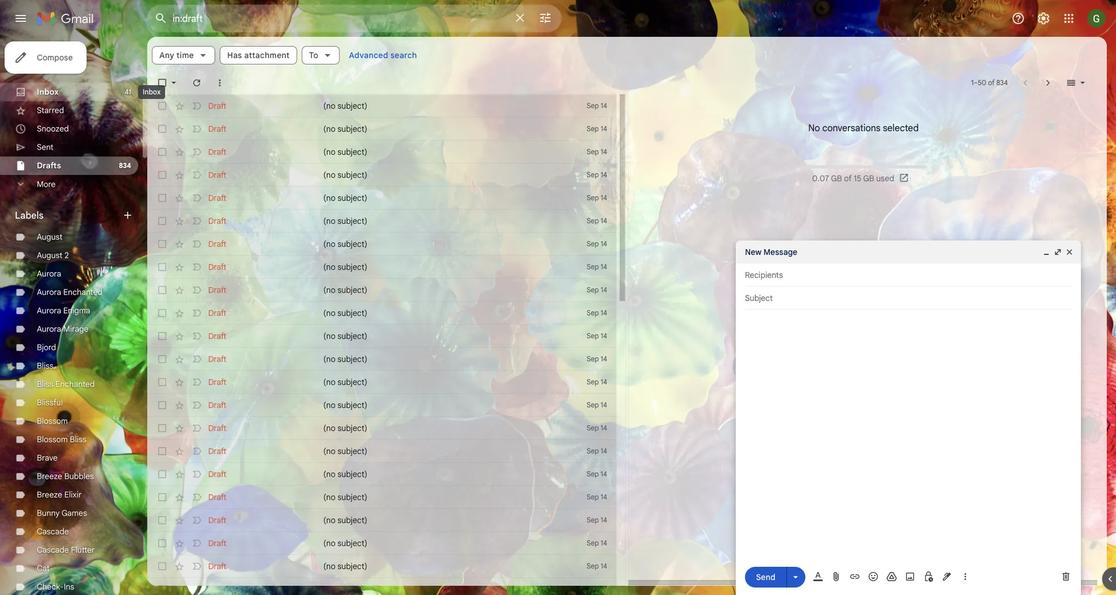 Task type: vqa. For each thing, say whether or not it's contained in the screenshot.
Crystalline
no



Task type: locate. For each thing, give the bounding box(es) containing it.
(no subject) link for third row from the bottom of the no conversations selected main content
[[323, 538, 553, 549]]

None checkbox
[[157, 146, 168, 158], [157, 169, 168, 181], [157, 238, 168, 250], [157, 261, 168, 273], [157, 307, 168, 319], [157, 353, 168, 365], [157, 468, 168, 480], [157, 491, 168, 503], [157, 514, 168, 526], [157, 538, 168, 549], [157, 584, 168, 595], [157, 146, 168, 158], [157, 169, 168, 181], [157, 238, 168, 250], [157, 261, 168, 273], [157, 307, 168, 319], [157, 353, 168, 365], [157, 468, 168, 480], [157, 491, 168, 503], [157, 514, 168, 526], [157, 538, 168, 549], [157, 584, 168, 595]]

search mail image
[[151, 8, 171, 29]]

12 row from the top
[[147, 348, 617, 371]]

settings image
[[1037, 12, 1051, 25]]

14 sep from the top
[[587, 401, 599, 409]]

cascade
[[37, 527, 69, 537], [37, 545, 69, 555]]

16 (no subject) link from the top
[[323, 445, 553, 457]]

search
[[391, 50, 417, 60]]

13 14 from the top
[[601, 378, 607, 386]]

enchanted for bliss enchanted
[[56, 379, 95, 389]]

1 vertical spatial blossom
[[37, 434, 68, 445]]

enigma
[[63, 306, 90, 316]]

aurora up bjord link at the bottom of the page
[[37, 324, 61, 334]]

insert emoji ‪(⌘⇧2)‬ image
[[868, 571, 879, 582]]

4 14 from the top
[[601, 171, 607, 179]]

sep for 6th row from the bottom
[[587, 470, 599, 479]]

bliss
[[37, 361, 54, 371], [37, 379, 54, 389], [70, 434, 86, 445]]

1 sep from the top
[[587, 102, 599, 110]]

bjord link
[[37, 342, 56, 352]]

cascade down cascade link on the bottom of page
[[37, 545, 69, 555]]

cat
[[37, 563, 50, 573]]

(no for (no subject) link for 18th row from the top
[[323, 492, 336, 502]]

bliss enchanted
[[37, 379, 95, 389]]

6 sep from the top
[[587, 217, 599, 225]]

12 14 from the top
[[601, 355, 607, 363]]

15 (no subject) from the top
[[323, 423, 367, 433]]

sep 14 for 11th row from the top
[[587, 332, 607, 340]]

discard draft ‪(⌘⇧d)‬ image
[[1061, 571, 1072, 582]]

8 (no from the top
[[323, 262, 336, 272]]

11 14 from the top
[[601, 332, 607, 340]]

(no for (no subject) link associated with 1st row from the top
[[323, 101, 336, 111]]

7 14 from the top
[[601, 240, 607, 248]]

enchanted up blissful
[[56, 379, 95, 389]]

inbox tooltip
[[138, 79, 165, 105]]

0 horizontal spatial inbox
[[37, 87, 59, 97]]

2 (no subject) from the top
[[323, 124, 367, 134]]

1 horizontal spatial gb
[[863, 173, 874, 183]]

20 subject) from the top
[[338, 538, 367, 548]]

0 vertical spatial august
[[37, 232, 62, 242]]

compose
[[37, 52, 73, 62]]

of
[[988, 79, 995, 87], [844, 173, 852, 183]]

1 breeze from the top
[[37, 471, 62, 481]]

inbox right 41
[[143, 88, 161, 96]]

834
[[997, 79, 1008, 87], [119, 161, 131, 170]]

2 sep from the top
[[587, 125, 599, 133]]

minimize image
[[1042, 247, 1051, 257]]

sep 14 for 14th row
[[587, 401, 607, 409]]

10 14 from the top
[[601, 309, 607, 317]]

1 vertical spatial breeze
[[37, 490, 62, 500]]

follow link to manage storage image
[[899, 173, 910, 184]]

1 vertical spatial cascade
[[37, 545, 69, 555]]

mirage
[[63, 324, 89, 334]]

bubbles
[[64, 471, 94, 481]]

(no subject) link
[[323, 100, 553, 112], [323, 123, 553, 135], [323, 146, 553, 158], [323, 169, 553, 181], [323, 192, 553, 204], [323, 215, 553, 227], [323, 238, 553, 250], [323, 261, 553, 273], [323, 284, 553, 296], [323, 307, 553, 319], [323, 330, 553, 342], [323, 353, 553, 365], [323, 376, 553, 388], [323, 399, 553, 411], [323, 422, 553, 434], [323, 445, 553, 457], [323, 468, 553, 480], [323, 491, 553, 503], [323, 514, 553, 526], [323, 538, 553, 549], [323, 561, 553, 572], [323, 584, 553, 595]]

0 vertical spatial cascade
[[37, 527, 69, 537]]

to
[[309, 50, 319, 60]]

7 draft from the top
[[208, 239, 227, 249]]

15 14 from the top
[[601, 424, 607, 432]]

breeze for breeze bubbles
[[37, 471, 62, 481]]

sep for 14th row
[[587, 401, 599, 409]]

sep 14 for fifth row
[[587, 194, 607, 202]]

0 vertical spatial blossom
[[37, 416, 68, 426]]

sep 14 for third row
[[587, 148, 607, 156]]

bliss link
[[37, 361, 54, 371]]

older image
[[1043, 77, 1054, 89]]

subject) for 18th row from the top
[[338, 492, 367, 502]]

draft
[[208, 101, 227, 111], [208, 124, 227, 134], [208, 147, 227, 157], [208, 170, 227, 180], [208, 193, 227, 203], [208, 216, 227, 226], [208, 239, 227, 249], [208, 262, 227, 272], [208, 285, 227, 295], [208, 308, 227, 318], [208, 331, 227, 341], [208, 354, 227, 364], [208, 377, 227, 387], [208, 400, 227, 410], [208, 423, 227, 433], [208, 446, 227, 456], [208, 469, 227, 479], [208, 492, 227, 502], [208, 515, 227, 525], [208, 538, 227, 548], [208, 561, 227, 571], [208, 584, 227, 594]]

22 sep from the top
[[587, 585, 599, 594]]

9 sep from the top
[[587, 286, 599, 294]]

0 vertical spatial breeze
[[37, 471, 62, 481]]

august 2 link
[[37, 250, 69, 260]]

close image
[[1065, 247, 1074, 257]]

subject) for 11th row from the top
[[338, 331, 367, 341]]

12 subject) from the top
[[338, 354, 367, 364]]

time
[[177, 50, 194, 60]]

12 sep 14 from the top
[[587, 355, 607, 363]]

7 (no from the top
[[323, 239, 336, 249]]

(no for (no subject) link for 6th row from the bottom
[[323, 469, 336, 479]]

10 sep 14 from the top
[[587, 309, 607, 317]]

cascade flutter link
[[37, 545, 95, 555]]

aurora down aurora link
[[37, 287, 61, 297]]

834 inside no conversations selected main content
[[997, 79, 1008, 87]]

sep 14 for 6th row from the bottom
[[587, 470, 607, 479]]

subject) for eighth row from the top of the no conversations selected main content
[[338, 262, 367, 272]]

any time button
[[152, 46, 215, 64]]

aurora enchanted link
[[37, 287, 102, 297]]

row
[[147, 94, 617, 117], [147, 117, 617, 140], [147, 140, 617, 163], [147, 163, 617, 186], [147, 186, 617, 209], [147, 209, 617, 232], [147, 232, 617, 256], [147, 256, 617, 279], [147, 279, 617, 302], [147, 302, 617, 325], [147, 325, 617, 348], [147, 348, 617, 371], [147, 371, 617, 394], [147, 394, 617, 417], [147, 417, 617, 440], [147, 440, 617, 463], [147, 463, 617, 486], [147, 486, 617, 509], [147, 509, 617, 532], [147, 532, 617, 555], [147, 555, 617, 578], [147, 578, 617, 595]]

0 vertical spatial 834
[[997, 79, 1008, 87]]

elixir
[[64, 490, 82, 500]]

(no for (no subject) link corresponding to 14th row
[[323, 400, 336, 410]]

cascade link
[[37, 527, 69, 537]]

breeze for breeze elixir
[[37, 490, 62, 500]]

16 (no from the top
[[323, 446, 336, 456]]

of right 50
[[988, 79, 995, 87]]

subject) for 13th row
[[338, 377, 367, 387]]

16 sep from the top
[[587, 447, 599, 455]]

used
[[876, 173, 894, 183]]

11 sep from the top
[[587, 332, 599, 340]]

subject) for 11th row from the bottom
[[338, 354, 367, 364]]

14 subject) from the top
[[338, 400, 367, 410]]

subject) for tenth row from the top
[[338, 308, 367, 318]]

18 (no subject) from the top
[[323, 492, 367, 502]]

15 subject) from the top
[[338, 423, 367, 433]]

subject) for 6th row from the bottom
[[338, 469, 367, 479]]

14 (no subject) link from the top
[[323, 399, 553, 411]]

0 horizontal spatial gb
[[831, 173, 842, 183]]

aurora for aurora link
[[37, 269, 61, 279]]

10 sep from the top
[[587, 309, 599, 317]]

sep 14 for 2nd row from the bottom
[[587, 562, 607, 571]]

1 vertical spatial 834
[[119, 161, 131, 170]]

(no subject) link for 14th row
[[323, 399, 553, 411]]

1 vertical spatial bliss
[[37, 379, 54, 389]]

14 for 19th row from the bottom
[[601, 171, 607, 179]]

(no subject)
[[323, 101, 367, 111], [323, 124, 367, 134], [323, 147, 367, 157], [323, 170, 367, 180], [323, 193, 367, 203], [323, 216, 367, 226], [323, 239, 367, 249], [323, 262, 367, 272], [323, 285, 367, 295], [323, 308, 367, 318], [323, 331, 367, 341], [323, 354, 367, 364], [323, 377, 367, 387], [323, 400, 367, 410], [323, 423, 367, 433], [323, 446, 367, 456], [323, 469, 367, 479], [323, 492, 367, 502], [323, 515, 367, 525], [323, 538, 367, 548], [323, 561, 367, 571], [323, 584, 367, 594]]

bunny
[[37, 508, 60, 518]]

50
[[978, 79, 987, 87]]

(no subject) link for fourth row from the bottom of the no conversations selected main content
[[323, 514, 553, 526]]

aurora
[[37, 269, 61, 279], [37, 287, 61, 297], [37, 306, 61, 316], [37, 324, 61, 334]]

15 sep 14 from the top
[[587, 424, 607, 432]]

21 sep 14 from the top
[[587, 562, 607, 571]]

attach files image
[[831, 571, 843, 582]]

august
[[37, 232, 62, 242], [37, 250, 62, 260]]

5 14 from the top
[[601, 194, 607, 202]]

clear search image
[[509, 6, 532, 29]]

6 (no subject) from the top
[[323, 216, 367, 226]]

1 vertical spatial of
[[844, 173, 852, 183]]

gb right 15 on the top right of page
[[863, 173, 874, 183]]

bliss enchanted link
[[37, 379, 95, 389]]

None checkbox
[[157, 77, 168, 89], [157, 100, 168, 112], [157, 123, 168, 135], [157, 192, 168, 204], [157, 215, 168, 227], [157, 284, 168, 296], [157, 330, 168, 342], [157, 376, 168, 388], [157, 399, 168, 411], [157, 422, 168, 434], [157, 445, 168, 457], [157, 561, 168, 572], [157, 77, 168, 89], [157, 100, 168, 112], [157, 123, 168, 135], [157, 192, 168, 204], [157, 215, 168, 227], [157, 284, 168, 296], [157, 330, 168, 342], [157, 376, 168, 388], [157, 399, 168, 411], [157, 422, 168, 434], [157, 445, 168, 457], [157, 561, 168, 572]]

subject) for 19th row from the bottom
[[338, 170, 367, 180]]

subject) for 7th row from the top of the no conversations selected main content
[[338, 239, 367, 249]]

0 vertical spatial enchanted
[[63, 287, 102, 297]]

sep 14 for 15th row from the top of the no conversations selected main content
[[587, 424, 607, 432]]

subject)
[[338, 101, 367, 111], [338, 124, 367, 134], [338, 147, 367, 157], [338, 170, 367, 180], [338, 193, 367, 203], [338, 216, 367, 226], [338, 239, 367, 249], [338, 262, 367, 272], [338, 285, 367, 295], [338, 308, 367, 318], [338, 331, 367, 341], [338, 354, 367, 364], [338, 377, 367, 387], [338, 400, 367, 410], [338, 423, 367, 433], [338, 446, 367, 456], [338, 469, 367, 479], [338, 492, 367, 502], [338, 515, 367, 525], [338, 538, 367, 548], [338, 561, 367, 571], [338, 584, 367, 594]]

15 (no from the top
[[323, 423, 336, 433]]

august 2
[[37, 250, 69, 260]]

2 row from the top
[[147, 117, 617, 140]]

2 aurora from the top
[[37, 287, 61, 297]]

blossom down blossom link
[[37, 434, 68, 445]]

(no subject) link for 2nd row from the bottom
[[323, 561, 553, 572]]

14 for sixth row from the top of the no conversations selected main content
[[601, 217, 607, 225]]

bjord
[[37, 342, 56, 352]]

inbox up starred link
[[37, 87, 59, 97]]

to button
[[302, 46, 340, 64]]

advanced
[[349, 50, 388, 60]]

0.07
[[812, 173, 829, 183]]

august for august 2
[[37, 250, 62, 260]]

18 sep 14 from the top
[[587, 493, 607, 502]]

14 for 7th row from the top of the no conversations selected main content
[[601, 240, 607, 248]]

21 sep from the top
[[587, 562, 599, 571]]

(no for (no subject) link associated with 7th row from the top of the no conversations selected main content
[[323, 239, 336, 249]]

sep 14 for 16th row
[[587, 447, 607, 455]]

sep
[[587, 102, 599, 110], [587, 125, 599, 133], [587, 148, 599, 156], [587, 171, 599, 179], [587, 194, 599, 202], [587, 217, 599, 225], [587, 240, 599, 248], [587, 263, 599, 271], [587, 286, 599, 294], [587, 309, 599, 317], [587, 332, 599, 340], [587, 355, 599, 363], [587, 378, 599, 386], [587, 401, 599, 409], [587, 424, 599, 432], [587, 447, 599, 455], [587, 470, 599, 479], [587, 493, 599, 502], [587, 516, 599, 525], [587, 539, 599, 548], [587, 562, 599, 571], [587, 585, 599, 594]]

(no for 14th row from the bottom (no subject) link
[[323, 285, 336, 295]]

august up august 2
[[37, 232, 62, 242]]

cascade for cascade flutter
[[37, 545, 69, 555]]

sep for tenth row from the top
[[587, 309, 599, 317]]

(no for (no subject) link associated with 11th row from the bottom
[[323, 354, 336, 364]]

sep 14
[[587, 102, 607, 110], [587, 125, 607, 133], [587, 148, 607, 156], [587, 171, 607, 179], [587, 194, 607, 202], [587, 217, 607, 225], [587, 240, 607, 248], [587, 263, 607, 271], [587, 286, 607, 294], [587, 309, 607, 317], [587, 332, 607, 340], [587, 355, 607, 363], [587, 378, 607, 386], [587, 401, 607, 409], [587, 424, 607, 432], [587, 447, 607, 455], [587, 470, 607, 479], [587, 493, 607, 502], [587, 516, 607, 525], [587, 539, 607, 548], [587, 562, 607, 571], [587, 585, 607, 594]]

18 (no from the top
[[323, 492, 336, 502]]

(no subject) link for sixth row from the top of the no conversations selected main content
[[323, 215, 553, 227]]

(no subject) link for third row
[[323, 146, 553, 158]]

gb
[[831, 173, 842, 183], [863, 173, 874, 183]]

bunny games
[[37, 508, 87, 518]]

blossom down blissful link
[[37, 416, 68, 426]]

(no subject) link for 1st row from the top
[[323, 100, 553, 112]]

any
[[159, 50, 174, 60]]

1 horizontal spatial of
[[988, 79, 995, 87]]

august left 2 at the left top of page
[[37, 250, 62, 260]]

sep 14 for fourth row from the bottom of the no conversations selected main content
[[587, 516, 607, 525]]

19 sep 14 from the top
[[587, 516, 607, 525]]

subject) for 16th row
[[338, 446, 367, 456]]

send
[[756, 572, 776, 582]]

1 horizontal spatial inbox
[[143, 88, 161, 96]]

check-
[[37, 582, 64, 592]]

sep for 1st row from the top
[[587, 102, 599, 110]]

14 for 18th row from the top
[[601, 493, 607, 502]]

ins
[[64, 582, 74, 592]]

13 (no subject) link from the top
[[323, 376, 553, 388]]

1 vertical spatial enchanted
[[56, 379, 95, 389]]

sep 14 for 21th row from the bottom of the no conversations selected main content
[[587, 125, 607, 133]]

17 sep 14 from the top
[[587, 470, 607, 479]]

more image
[[214, 77, 226, 89]]

check-ins link
[[37, 582, 74, 592]]

8 14 from the top
[[601, 263, 607, 271]]

1 sep 14 from the top
[[587, 102, 607, 110]]

aurora mirage
[[37, 324, 89, 334]]

13 (no subject) from the top
[[323, 377, 367, 387]]

1 horizontal spatial 834
[[997, 79, 1008, 87]]

15 sep from the top
[[587, 424, 599, 432]]

12 (no subject) link from the top
[[323, 353, 553, 365]]

21 14 from the top
[[601, 562, 607, 571]]

12 (no from the top
[[323, 354, 336, 364]]

17 (no from the top
[[323, 469, 336, 479]]

cascade down bunny
[[37, 527, 69, 537]]

aurora up 'aurora mirage'
[[37, 306, 61, 316]]

1
[[971, 79, 974, 87]]

4 draft from the top
[[208, 170, 227, 180]]

Search mail text field
[[173, 13, 506, 24]]

22 sep 14 from the top
[[587, 585, 607, 594]]

14 14 from the top
[[601, 401, 607, 409]]

9 subject) from the top
[[338, 285, 367, 295]]

enchanted up enigma
[[63, 287, 102, 297]]

7 sep 14 from the top
[[587, 240, 607, 248]]

breeze elixir
[[37, 490, 82, 500]]

5 (no subject) from the top
[[323, 193, 367, 203]]

13 subject) from the top
[[338, 377, 367, 387]]

insert link ‪(⌘k)‬ image
[[849, 571, 861, 582]]

sep for third row
[[587, 148, 599, 156]]

14 for 11th row from the top
[[601, 332, 607, 340]]

None search field
[[147, 5, 562, 32]]

(no subject) link for 11th row from the top
[[323, 330, 553, 342]]

4 sep from the top
[[587, 171, 599, 179]]

sep for 14th row from the bottom
[[587, 286, 599, 294]]

14 for 16th row
[[601, 447, 607, 455]]

enchanted for aurora enchanted
[[63, 287, 102, 297]]

6 subject) from the top
[[338, 216, 367, 226]]

aurora down august 2
[[37, 269, 61, 279]]

14 for 6th row from the bottom
[[601, 470, 607, 479]]

of left 15 on the top right of page
[[844, 173, 852, 183]]

3 aurora from the top
[[37, 306, 61, 316]]

14 for 14th row
[[601, 401, 607, 409]]

8 (no subject) link from the top
[[323, 261, 553, 273]]

7 sep from the top
[[587, 240, 599, 248]]

(no subject) link for eighth row from the top of the no conversations selected main content
[[323, 261, 553, 273]]

gb right the 0.07
[[831, 173, 842, 183]]

4 (no from the top
[[323, 170, 336, 180]]

3 sep 14 from the top
[[587, 148, 607, 156]]

inbox link
[[37, 87, 59, 97]]

1 14 from the top
[[601, 102, 607, 110]]

blissful link
[[37, 398, 63, 408]]

blossom
[[37, 416, 68, 426], [37, 434, 68, 445]]

14 sep 14 from the top
[[587, 401, 607, 409]]

(no for 21th row from the bottom of the no conversations selected main content's (no subject) link
[[323, 124, 336, 134]]

snoozed link
[[37, 124, 69, 134]]

2 subject) from the top
[[338, 124, 367, 134]]

7 row from the top
[[147, 232, 617, 256]]

cat link
[[37, 563, 50, 573]]

21 (no from the top
[[323, 561, 336, 571]]

breeze down 'brave'
[[37, 471, 62, 481]]

14 (no from the top
[[323, 400, 336, 410]]

17 subject) from the top
[[338, 469, 367, 479]]

1 vertical spatial august
[[37, 250, 62, 260]]

14 for 11th row from the bottom
[[601, 355, 607, 363]]

4 (no subject) link from the top
[[323, 169, 553, 181]]

conversations
[[822, 122, 881, 134]]

5 subject) from the top
[[338, 193, 367, 203]]

9 (no subject) link from the top
[[323, 284, 553, 296]]

(no
[[323, 101, 336, 111], [323, 124, 336, 134], [323, 147, 336, 157], [323, 170, 336, 180], [323, 193, 336, 203], [323, 216, 336, 226], [323, 239, 336, 249], [323, 262, 336, 272], [323, 285, 336, 295], [323, 308, 336, 318], [323, 331, 336, 341], [323, 354, 336, 364], [323, 377, 336, 387], [323, 400, 336, 410], [323, 423, 336, 433], [323, 446, 336, 456], [323, 469, 336, 479], [323, 492, 336, 502], [323, 515, 336, 525], [323, 538, 336, 548], [323, 561, 336, 571], [323, 584, 336, 594]]

(no for 11th row from the top's (no subject) link
[[323, 331, 336, 341]]

8 subject) from the top
[[338, 262, 367, 272]]

14
[[601, 102, 607, 110], [601, 125, 607, 133], [601, 148, 607, 156], [601, 171, 607, 179], [601, 194, 607, 202], [601, 217, 607, 225], [601, 240, 607, 248], [601, 263, 607, 271], [601, 286, 607, 294], [601, 309, 607, 317], [601, 332, 607, 340], [601, 355, 607, 363], [601, 378, 607, 386], [601, 401, 607, 409], [601, 424, 607, 432], [601, 447, 607, 455], [601, 470, 607, 479], [601, 493, 607, 502], [601, 516, 607, 525], [601, 539, 607, 548], [601, 562, 607, 571], [601, 585, 607, 594]]

0 horizontal spatial 834
[[119, 161, 131, 170]]

(no for (no subject) link for eighth row from the top of the no conversations selected main content
[[323, 262, 336, 272]]

breeze
[[37, 471, 62, 481], [37, 490, 62, 500]]

send button
[[745, 567, 787, 587]]

1 blossom from the top
[[37, 416, 68, 426]]

0 horizontal spatial of
[[844, 173, 852, 183]]

14 for 13th row
[[601, 378, 607, 386]]

20 sep from the top
[[587, 539, 599, 548]]

breeze up bunny
[[37, 490, 62, 500]]

0 vertical spatial bliss
[[37, 361, 54, 371]]

1 50 of 834
[[971, 79, 1008, 87]]

14 for third row
[[601, 148, 607, 156]]

17 14 from the top
[[601, 470, 607, 479]]

any time
[[159, 50, 194, 60]]

5 (no subject) link from the top
[[323, 192, 553, 204]]

3 (no from the top
[[323, 147, 336, 157]]

inbox inside "inbox" tooltip
[[143, 88, 161, 96]]

attachment
[[244, 50, 290, 60]]

subject) for 2nd row from the bottom
[[338, 561, 367, 571]]

(no for (no subject) link associated with fourth row from the bottom of the no conversations selected main content
[[323, 515, 336, 525]]

1 august from the top
[[37, 232, 62, 242]]

0 vertical spatial of
[[988, 79, 995, 87]]

insert signature image
[[941, 571, 953, 582]]

(no subject) link for 6th row from the bottom
[[323, 468, 553, 480]]

cascade for cascade link on the bottom of page
[[37, 527, 69, 537]]

brave
[[37, 453, 58, 463]]

19 sep from the top
[[587, 516, 599, 525]]

8 draft from the top
[[208, 262, 227, 272]]

19 14 from the top
[[601, 516, 607, 525]]

starred
[[37, 105, 64, 115]]

8 sep 14 from the top
[[587, 263, 607, 271]]



Task type: describe. For each thing, give the bounding box(es) containing it.
14 for third row from the bottom of the no conversations selected main content
[[601, 539, 607, 548]]

14 draft from the top
[[208, 400, 227, 410]]

blossom for blossom bliss
[[37, 434, 68, 445]]

aurora enigma link
[[37, 306, 90, 316]]

2 gb from the left
[[863, 173, 874, 183]]

blissful
[[37, 398, 63, 408]]

2 draft from the top
[[208, 124, 227, 134]]

15 row from the top
[[147, 417, 617, 440]]

labels navigation
[[0, 37, 147, 595]]

19 (no subject) from the top
[[323, 515, 367, 525]]

13 row from the top
[[147, 371, 617, 394]]

more send options image
[[790, 571, 802, 583]]

main menu image
[[14, 12, 28, 25]]

18 row from the top
[[147, 486, 617, 509]]

subject) for fifth row
[[338, 193, 367, 203]]

17 draft from the top
[[208, 469, 227, 479]]

5 draft from the top
[[208, 193, 227, 203]]

22 draft from the top
[[208, 584, 227, 594]]

13 draft from the top
[[208, 377, 227, 387]]

1 row from the top
[[147, 94, 617, 117]]

sep for 16th row
[[587, 447, 599, 455]]

9 draft from the top
[[208, 285, 227, 295]]

0.07 gb of 15 gb used
[[812, 173, 894, 183]]

14 for 1st row from the bottom of the no conversations selected main content
[[601, 585, 607, 594]]

drafts link
[[37, 161, 61, 171]]

(no for (no subject) link associated with 15th row from the top of the no conversations selected main content
[[323, 423, 336, 433]]

12 draft from the top
[[208, 354, 227, 364]]

(no subject) link for 16th row
[[323, 445, 553, 457]]

insert photo image
[[905, 571, 916, 582]]

cascade flutter
[[37, 545, 95, 555]]

20 (no subject) from the top
[[323, 538, 367, 548]]

more options image
[[962, 571, 969, 582]]

14 for 2nd row from the bottom
[[601, 562, 607, 571]]

sep for 2nd row from the bottom
[[587, 562, 599, 571]]

1 gb from the left
[[831, 173, 842, 183]]

14 (no subject) from the top
[[323, 400, 367, 410]]

aurora for aurora mirage
[[37, 324, 61, 334]]

20 row from the top
[[147, 532, 617, 555]]

41
[[125, 88, 131, 96]]

22 row from the top
[[147, 578, 617, 595]]

8 row from the top
[[147, 256, 617, 279]]

blossom bliss
[[37, 434, 86, 445]]

sep for 21th row from the bottom of the no conversations selected main content
[[587, 125, 599, 133]]

no conversations selected main content
[[147, 37, 1107, 595]]

subject) for third row
[[338, 147, 367, 157]]

10 row from the top
[[147, 302, 617, 325]]

(no subject) link for 19th row from the bottom
[[323, 169, 553, 181]]

15
[[854, 173, 861, 183]]

6 draft from the top
[[208, 216, 227, 226]]

more
[[37, 179, 56, 189]]

20 draft from the top
[[208, 538, 227, 548]]

19 draft from the top
[[208, 515, 227, 525]]

4 (no subject) from the top
[[323, 170, 367, 180]]

8 (no subject) from the top
[[323, 262, 367, 272]]

17 row from the top
[[147, 463, 617, 486]]

selected
[[883, 122, 919, 134]]

has attachment
[[227, 50, 290, 60]]

bunny games link
[[37, 508, 87, 518]]

bliss for bliss link
[[37, 361, 54, 371]]

snoozed
[[37, 124, 69, 134]]

sep 14 for third row from the bottom of the no conversations selected main content
[[587, 539, 607, 548]]

sep 14 for 19th row from the bottom
[[587, 171, 607, 179]]

(no subject) link for 11th row from the bottom
[[323, 353, 553, 365]]

15 draft from the top
[[208, 423, 227, 433]]

labels
[[15, 209, 43, 221]]

17 (no subject) from the top
[[323, 469, 367, 479]]

6 row from the top
[[147, 209, 617, 232]]

(no for 16th row's (no subject) link
[[323, 446, 336, 456]]

brave link
[[37, 453, 58, 463]]

834 inside labels "navigation"
[[119, 161, 131, 170]]

14 for eighth row from the top of the no conversations selected main content
[[601, 263, 607, 271]]

14 for 15th row from the top of the no conversations selected main content
[[601, 424, 607, 432]]

sep for fifth row
[[587, 194, 599, 202]]

subject) for 1st row from the top
[[338, 101, 367, 111]]

has attachment button
[[220, 46, 297, 64]]

gmail image
[[37, 7, 100, 30]]

pop out image
[[1054, 247, 1063, 257]]

10 draft from the top
[[208, 308, 227, 318]]

flutter
[[71, 545, 95, 555]]

aurora enigma
[[37, 306, 90, 316]]

bliss for bliss enchanted
[[37, 379, 54, 389]]

21 draft from the top
[[208, 561, 227, 571]]

no
[[808, 122, 820, 134]]

4 row from the top
[[147, 163, 617, 186]]

11 row from the top
[[147, 325, 617, 348]]

sep for 18th row from the top
[[587, 493, 599, 502]]

14 for tenth row from the top
[[601, 309, 607, 317]]

breeze bubbles
[[37, 471, 94, 481]]

(no for (no subject) link related to third row
[[323, 147, 336, 157]]

sep for third row from the bottom of the no conversations selected main content
[[587, 539, 599, 548]]

subject) for fourth row from the bottom of the no conversations selected main content
[[338, 515, 367, 525]]

sep 14 for tenth row from the top
[[587, 309, 607, 317]]

sep for sixth row from the top of the no conversations selected main content
[[587, 217, 599, 225]]

sep for 1st row from the bottom of the no conversations selected main content
[[587, 585, 599, 594]]

of for 50
[[988, 79, 995, 87]]

9 (no subject) from the top
[[323, 285, 367, 295]]

subject) for 14th row from the bottom
[[338, 285, 367, 295]]

sep for 11th row from the bottom
[[587, 355, 599, 363]]

insert files using drive image
[[886, 571, 898, 582]]

sent
[[37, 142, 53, 152]]

16 (no subject) from the top
[[323, 446, 367, 456]]

advanced search button
[[344, 45, 422, 66]]

support image
[[1012, 12, 1026, 25]]

no conversations selected
[[808, 122, 919, 134]]

22 (no subject) from the top
[[323, 584, 367, 594]]

aurora link
[[37, 269, 61, 279]]

blossom link
[[37, 416, 68, 426]]

sep for 7th row from the top of the no conversations selected main content
[[587, 240, 599, 248]]

inbox inside labels "navigation"
[[37, 87, 59, 97]]

subject) for 14th row
[[338, 400, 367, 410]]

compose button
[[5, 41, 87, 74]]

5 row from the top
[[147, 186, 617, 209]]

(no for 1st row from the bottom of the no conversations selected main content's (no subject) link
[[323, 584, 336, 594]]

7 (no subject) from the top
[[323, 239, 367, 249]]

sent link
[[37, 142, 53, 152]]

11 (no subject) from the top
[[323, 331, 367, 341]]

subject) for 21th row from the bottom of the no conversations selected main content
[[338, 124, 367, 134]]

sep 14 for sixth row from the top of the no conversations selected main content
[[587, 217, 607, 225]]

2 vertical spatial bliss
[[70, 434, 86, 445]]

(no for (no subject) link for 13th row
[[323, 377, 336, 387]]

3 row from the top
[[147, 140, 617, 163]]

19 row from the top
[[147, 509, 617, 532]]

(no subject) link for 21th row from the bottom of the no conversations selected main content
[[323, 123, 553, 135]]

1 (no subject) from the top
[[323, 101, 367, 111]]

aurora for aurora enchanted
[[37, 287, 61, 297]]

games
[[62, 508, 87, 518]]

toggle confidential mode image
[[923, 571, 935, 582]]

21 (no subject) from the top
[[323, 561, 367, 571]]

sep 14 for 11th row from the bottom
[[587, 355, 607, 363]]

august link
[[37, 232, 62, 242]]

sep 14 for 7th row from the top of the no conversations selected main content
[[587, 240, 607, 248]]

sep for 11th row from the top
[[587, 332, 599, 340]]

3 (no subject) from the top
[[323, 147, 367, 157]]

18 draft from the top
[[208, 492, 227, 502]]

sep for 19th row from the bottom
[[587, 171, 599, 179]]

breeze bubbles link
[[37, 471, 94, 481]]

sep 14 for 1st row from the bottom of the no conversations selected main content
[[587, 585, 607, 594]]

refresh image
[[191, 77, 203, 89]]

send dialog
[[736, 241, 1081, 595]]

2
[[64, 250, 69, 260]]

sep for 15th row from the top of the no conversations selected main content
[[587, 424, 599, 432]]

9 row from the top
[[147, 279, 617, 302]]

more button
[[0, 175, 138, 193]]

subject) for 15th row from the top of the no conversations selected main content
[[338, 423, 367, 433]]

(no subject) link for fifth row
[[323, 192, 553, 204]]

has
[[227, 50, 242, 60]]

blossom for blossom link
[[37, 416, 68, 426]]

1 draft from the top
[[208, 101, 227, 111]]

(no subject) link for 13th row
[[323, 376, 553, 388]]

11 draft from the top
[[208, 331, 227, 341]]

12 (no subject) from the top
[[323, 354, 367, 364]]

check-ins
[[37, 582, 74, 592]]

aurora mirage link
[[37, 324, 89, 334]]

sep for fourth row from the bottom of the no conversations selected main content
[[587, 516, 599, 525]]

starred link
[[37, 105, 64, 115]]

advanced search options image
[[534, 6, 557, 29]]

(no subject) link for 7th row from the top of the no conversations selected main content
[[323, 238, 553, 250]]

advanced search
[[349, 50, 417, 60]]

aurora enchanted
[[37, 287, 102, 297]]

sep 14 for 18th row from the top
[[587, 493, 607, 502]]

14 row from the top
[[147, 394, 617, 417]]

10 (no subject) from the top
[[323, 308, 367, 318]]

aurora for aurora enigma
[[37, 306, 61, 316]]

breeze elixir link
[[37, 490, 82, 500]]

16 draft from the top
[[208, 446, 227, 456]]

3 draft from the top
[[208, 147, 227, 157]]

(no for (no subject) link related to third row from the bottom of the no conversations selected main content
[[323, 538, 336, 548]]

toggle split pane mode image
[[1066, 77, 1077, 89]]

Subject field
[[745, 292, 1072, 304]]

sep 14 for 1st row from the top
[[587, 102, 607, 110]]

14 for fifth row
[[601, 194, 607, 202]]

of for gb
[[844, 173, 852, 183]]

drafts
[[37, 161, 61, 171]]

21 row from the top
[[147, 555, 617, 578]]

(no subject) link for 18th row from the top
[[323, 491, 553, 503]]

(no subject) link for 14th row from the bottom
[[323, 284, 553, 296]]

labels heading
[[15, 209, 122, 221]]

blossom bliss link
[[37, 434, 86, 445]]

16 row from the top
[[147, 440, 617, 463]]

sep for 13th row
[[587, 378, 599, 386]]

(no subject) link for tenth row from the top
[[323, 307, 553, 319]]



